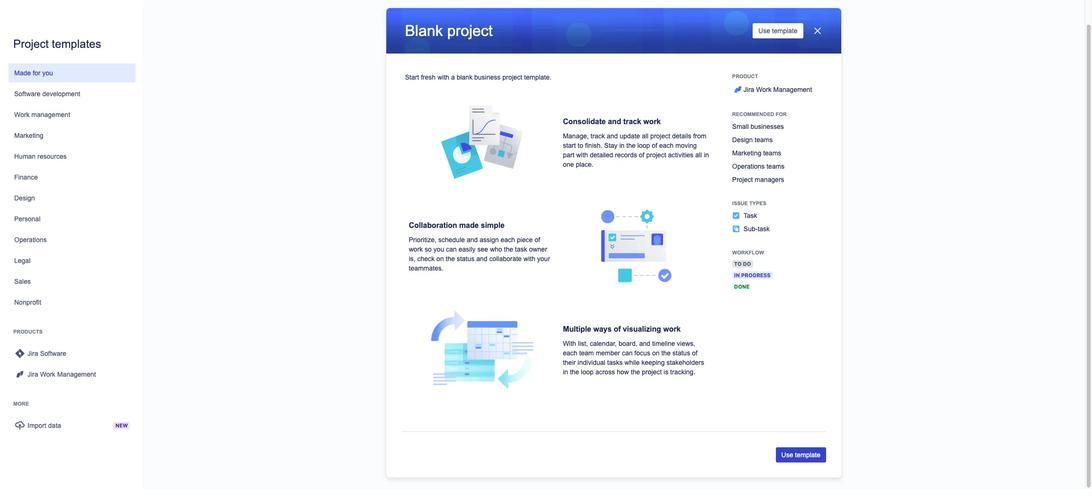 Task type: locate. For each thing, give the bounding box(es) containing it.
project for project templates
[[13, 37, 49, 50]]

can down board,
[[622, 350, 633, 357]]

1 vertical spatial can
[[622, 350, 633, 357]]

operations for operations teams
[[733, 163, 765, 170]]

teams up managers
[[767, 163, 785, 170]]

and up stay
[[607, 133, 618, 140]]

1 vertical spatial template
[[795, 451, 821, 459]]

1 vertical spatial in
[[704, 152, 710, 159]]

each down with
[[563, 350, 578, 357]]

collaboration made simple
[[409, 222, 505, 230]]

design button
[[9, 189, 136, 208]]

software up jira work management button at the left bottom of the page
[[40, 350, 66, 358]]

0 horizontal spatial track
[[591, 133, 605, 140]]

can down schedule
[[446, 246, 457, 253]]

0 vertical spatial use
[[759, 27, 771, 35]]

for inside button
[[33, 69, 40, 77]]

0 horizontal spatial all
[[642, 133, 649, 140]]

with inside prioritize, schedule and assign each piece of work so you can easily see who the task owner is, check on the status and collaborate with your teammates.
[[524, 255, 536, 263]]

jira for jira software button
[[28, 350, 38, 358]]

track up 'finish.'
[[591, 133, 605, 140]]

0 vertical spatial in
[[620, 142, 625, 150]]

jira software image
[[14, 348, 26, 360]]

0 vertical spatial teams
[[755, 136, 773, 144]]

operations inside button
[[14, 236, 47, 244]]

teams for operations teams
[[767, 163, 785, 170]]

0 vertical spatial work
[[644, 118, 661, 126]]

nonprofit
[[14, 299, 41, 306]]

1 horizontal spatial with
[[524, 255, 536, 263]]

1 horizontal spatial all
[[696, 152, 703, 159]]

work up the "is,"
[[409, 246, 423, 253]]

human
[[14, 153, 36, 160]]

operations down 'personal'
[[14, 236, 47, 244]]

start
[[563, 142, 576, 150]]

template.
[[525, 74, 552, 81]]

0 horizontal spatial can
[[446, 246, 457, 253]]

0 vertical spatial design
[[733, 136, 753, 144]]

for up businesses
[[776, 111, 787, 117]]

2 vertical spatial teams
[[767, 163, 785, 170]]

1 horizontal spatial jira work management
[[744, 86, 813, 93]]

0 horizontal spatial design
[[14, 194, 35, 202]]

1 vertical spatial use template
[[782, 451, 821, 459]]

task
[[758, 225, 770, 233], [515, 246, 528, 253]]

1 vertical spatial track
[[591, 133, 605, 140]]

design down small
[[733, 136, 753, 144]]

1 vertical spatial for
[[776, 111, 787, 117]]

track up update
[[624, 118, 642, 126]]

status down easily
[[457, 255, 475, 263]]

see
[[478, 246, 488, 253]]

in down from
[[704, 152, 710, 159]]

use for the bottommost use template button
[[782, 451, 794, 459]]

task
[[744, 212, 758, 220]]

software
[[14, 90, 40, 98], [40, 350, 66, 358]]

is
[[664, 369, 669, 376]]

the down timeline
[[662, 350, 671, 357]]

0 horizontal spatial marketing
[[14, 132, 43, 139]]

0 vertical spatial operations
[[733, 163, 765, 170]]

loop down update
[[638, 142, 650, 150]]

who
[[490, 246, 503, 253]]

1 vertical spatial teams
[[764, 149, 782, 157]]

work down jira software
[[40, 371, 55, 379]]

track
[[624, 118, 642, 126], [591, 133, 605, 140]]

on
[[437, 255, 444, 263], [653, 350, 660, 357]]

1 vertical spatial design
[[14, 194, 35, 202]]

project down operations teams
[[733, 176, 753, 184]]

more
[[13, 401, 29, 407]]

1 horizontal spatial marketing
[[733, 149, 762, 157]]

0 vertical spatial all
[[642, 133, 649, 140]]

management down jira software button
[[57, 371, 96, 379]]

2 horizontal spatial each
[[660, 142, 674, 150]]

multiple
[[563, 326, 592, 334]]

use template button
[[753, 23, 804, 38], [776, 448, 827, 463]]

collaborate
[[490, 255, 522, 263]]

0 horizontal spatial each
[[501, 236, 515, 244]]

import data image
[[14, 420, 26, 432]]

project templates
[[13, 37, 101, 50]]

task inside prioritize, schedule and assign each piece of work so you can easily see who the task owner is, check on the status and collaborate with your teammates.
[[515, 246, 528, 253]]

management up the recommended for
[[774, 86, 813, 93]]

piece
[[517, 236, 533, 244]]

in
[[620, 142, 625, 150], [704, 152, 710, 159], [563, 369, 569, 376]]

1 vertical spatial operations
[[14, 236, 47, 244]]

each
[[660, 142, 674, 150], [501, 236, 515, 244], [563, 350, 578, 357]]

0 vertical spatial project
[[13, 37, 49, 50]]

teams down businesses
[[755, 136, 773, 144]]

you
[[42, 69, 53, 77], [434, 246, 445, 253]]

1 horizontal spatial status
[[673, 350, 691, 357]]

all down moving
[[696, 152, 703, 159]]

marketing for marketing
[[14, 132, 43, 139]]

1 vertical spatial work
[[409, 246, 423, 253]]

design inside button
[[14, 194, 35, 202]]

consolidate and track work image
[[409, 101, 556, 184]]

on up the keeping
[[653, 350, 660, 357]]

task down piece
[[515, 246, 528, 253]]

finance button
[[9, 168, 136, 187]]

jira down product at the top
[[744, 86, 755, 93]]

0 horizontal spatial with
[[438, 74, 450, 81]]

0 vertical spatial on
[[437, 255, 444, 263]]

teams for marketing teams
[[764, 149, 782, 157]]

jira for jira work management button at the left bottom of the page
[[28, 371, 38, 379]]

with down to at the top of the page
[[577, 152, 588, 159]]

0 horizontal spatial work
[[409, 246, 423, 253]]

0 vertical spatial can
[[446, 246, 457, 253]]

jira inside jira work management button
[[28, 371, 38, 379]]

0 vertical spatial management
[[774, 86, 813, 93]]

with down owner
[[524, 255, 536, 263]]

design down finance
[[14, 194, 35, 202]]

on inside the with list, calendar, board, and timeline views, each team member can focus on the status of their individual tasks while keeping stakeholders in the loop across how the project is tracking.
[[653, 350, 660, 357]]

in up the records
[[620, 142, 625, 150]]

1 horizontal spatial for
[[776, 111, 787, 117]]

status inside prioritize, schedule and assign each piece of work so you can easily see who the task owner is, check on the status and collaborate with your teammates.
[[457, 255, 475, 263]]

the down update
[[627, 142, 636, 150]]

use for use template button to the top
[[759, 27, 771, 35]]

jira inside jira software button
[[28, 350, 38, 358]]

1 horizontal spatial can
[[622, 350, 633, 357]]

work management
[[14, 111, 70, 119]]

and up focus
[[640, 340, 651, 348]]

teams for design teams
[[755, 136, 773, 144]]

marketing up human
[[14, 132, 43, 139]]

in progress
[[735, 272, 771, 278]]

with
[[563, 340, 577, 348]]

work left management
[[14, 111, 30, 119]]

1 horizontal spatial use
[[782, 451, 794, 459]]

sub-
[[744, 225, 758, 233]]

loop down individual
[[581, 369, 594, 376]]

0 vertical spatial track
[[624, 118, 642, 126]]

manage, track and update all project details from start to finish. stay in the loop of each moving part with detailed records of project activities all in one place.
[[563, 133, 710, 169]]

records
[[615, 152, 638, 159]]

1 horizontal spatial work
[[40, 371, 55, 379]]

jira
[[744, 86, 755, 93], [28, 350, 38, 358], [28, 371, 38, 379]]

jira work management image
[[733, 84, 744, 95], [14, 369, 26, 380], [14, 369, 26, 380]]

work
[[644, 118, 661, 126], [409, 246, 423, 253], [664, 326, 681, 334]]

template for the bottommost use template button
[[795, 451, 821, 459]]

2 vertical spatial in
[[563, 369, 569, 376]]

0 horizontal spatial project
[[13, 37, 49, 50]]

status up stakeholders
[[673, 350, 691, 357]]

0 horizontal spatial management
[[57, 371, 96, 379]]

activities
[[669, 152, 694, 159]]

personal button
[[9, 210, 136, 229]]

all
[[642, 133, 649, 140], [696, 152, 703, 159]]

operations
[[733, 163, 765, 170], [14, 236, 47, 244]]

keeping
[[642, 359, 665, 367]]

of
[[652, 142, 658, 150], [639, 152, 645, 159], [535, 236, 541, 244], [614, 326, 621, 334], [693, 350, 698, 357]]

jira work management up the recommended for
[[744, 86, 813, 93]]

1 vertical spatial you
[[434, 246, 445, 253]]

human resources
[[14, 153, 67, 160]]

1 vertical spatial use template button
[[776, 448, 827, 463]]

1 horizontal spatial project
[[733, 176, 753, 184]]

project right business
[[503, 74, 523, 81]]

in down the their
[[563, 369, 569, 376]]

across
[[596, 369, 615, 376]]

can inside the with list, calendar, board, and timeline views, each team member can focus on the status of their individual tasks while keeping stakeholders in the loop across how the project is tracking.
[[622, 350, 633, 357]]

2 vertical spatial jira
[[28, 371, 38, 379]]

0 vertical spatial each
[[660, 142, 674, 150]]

teammates.
[[409, 265, 444, 272]]

1 horizontal spatial design
[[733, 136, 753, 144]]

1 vertical spatial work
[[14, 111, 30, 119]]

1 vertical spatial software
[[40, 350, 66, 358]]

1 vertical spatial on
[[653, 350, 660, 357]]

loop
[[638, 142, 650, 150], [581, 369, 594, 376]]

1 horizontal spatial on
[[653, 350, 660, 357]]

the down while on the bottom right of the page
[[631, 369, 641, 376]]

and
[[608, 118, 622, 126], [607, 133, 618, 140], [467, 236, 478, 244], [477, 255, 488, 263], [640, 340, 651, 348]]

1 vertical spatial task
[[515, 246, 528, 253]]

close image
[[812, 25, 824, 37]]

for for made
[[33, 69, 40, 77]]

status
[[457, 255, 475, 263], [673, 350, 691, 357]]

teams up operations teams
[[764, 149, 782, 157]]

0 horizontal spatial use
[[759, 27, 771, 35]]

and inside the with list, calendar, board, and timeline views, each team member can focus on the status of their individual tasks while keeping stakeholders in the loop across how the project is tracking.
[[640, 340, 651, 348]]

project up 'made for you' at the left top of page
[[13, 37, 49, 50]]

2 horizontal spatial work
[[664, 326, 681, 334]]

blank project
[[405, 22, 493, 39]]

project
[[13, 37, 49, 50], [733, 176, 753, 184]]

can inside prioritize, schedule and assign each piece of work so you can easily see who the task owner is, check on the status and collaborate with your teammates.
[[446, 246, 457, 253]]

each up activities
[[660, 142, 674, 150]]

1 horizontal spatial work
[[644, 118, 661, 126]]

1 horizontal spatial you
[[434, 246, 445, 253]]

1 horizontal spatial task
[[758, 225, 770, 233]]

work down product at the top
[[757, 86, 772, 93]]

for for recommended
[[776, 111, 787, 117]]

with inside manage, track and update all project details from start to finish. stay in the loop of each moving part with detailed records of project activities all in one place.
[[577, 152, 588, 159]]

use
[[759, 27, 771, 35], [782, 451, 794, 459]]

2 vertical spatial each
[[563, 350, 578, 357]]

on right check
[[437, 255, 444, 263]]

software down 'made' at the left top of page
[[14, 90, 40, 98]]

jira right jira software image
[[28, 350, 38, 358]]

1 vertical spatial management
[[57, 371, 96, 379]]

0 horizontal spatial you
[[42, 69, 53, 77]]

project down the keeping
[[642, 369, 662, 376]]

0 horizontal spatial task
[[515, 246, 528, 253]]

1 vertical spatial status
[[673, 350, 691, 357]]

0 vertical spatial loop
[[638, 142, 650, 150]]

1 vertical spatial with
[[577, 152, 588, 159]]

1 horizontal spatial operations
[[733, 163, 765, 170]]

2 horizontal spatial with
[[577, 152, 588, 159]]

jira work management image for jira work management image
[[733, 84, 744, 95]]

work up timeline
[[664, 326, 681, 334]]

1 vertical spatial jira
[[28, 350, 38, 358]]

project managers
[[733, 176, 785, 184]]

with left the a
[[438, 74, 450, 81]]

project left details in the top of the page
[[651, 133, 671, 140]]

and up update
[[608, 118, 622, 126]]

you right the so
[[434, 246, 445, 253]]

individual
[[578, 359, 606, 367]]

0 vertical spatial for
[[33, 69, 40, 77]]

0 vertical spatial use template button
[[753, 23, 804, 38]]

and up easily
[[467, 236, 478, 244]]

jira work management down jira software button
[[28, 371, 96, 379]]

work
[[757, 86, 772, 93], [14, 111, 30, 119], [40, 371, 55, 379]]

0 vertical spatial status
[[457, 255, 475, 263]]

marketing down design teams
[[733, 149, 762, 157]]

with list, calendar, board, and timeline views, each team member can focus on the status of their individual tasks while keeping stakeholders in the loop across how the project is tracking.
[[563, 340, 705, 376]]

management
[[774, 86, 813, 93], [57, 371, 96, 379]]

can for made
[[446, 246, 457, 253]]

1 horizontal spatial track
[[624, 118, 642, 126]]

1 horizontal spatial loop
[[638, 142, 650, 150]]

marketing inside button
[[14, 132, 43, 139]]

views,
[[677, 340, 696, 348]]

0 horizontal spatial on
[[437, 255, 444, 263]]

0 horizontal spatial loop
[[581, 369, 594, 376]]

0 horizontal spatial jira work management
[[28, 371, 96, 379]]

import data
[[28, 422, 61, 430]]

1 vertical spatial project
[[733, 176, 753, 184]]

2 vertical spatial with
[[524, 255, 536, 263]]

1 horizontal spatial each
[[563, 350, 578, 357]]

member
[[596, 350, 621, 357]]

teams
[[755, 136, 773, 144], [764, 149, 782, 157], [767, 163, 785, 170]]

2 vertical spatial work
[[40, 371, 55, 379]]

1 vertical spatial loop
[[581, 369, 594, 376]]

you up software development
[[42, 69, 53, 77]]

0 vertical spatial marketing
[[14, 132, 43, 139]]

project
[[448, 22, 493, 39], [503, 74, 523, 81], [651, 133, 671, 140], [647, 152, 667, 159], [642, 369, 662, 376]]

made
[[14, 69, 31, 77]]

1 vertical spatial marketing
[[733, 149, 762, 157]]

project for project managers
[[733, 176, 753, 184]]

do
[[744, 261, 752, 267]]

managers
[[755, 176, 785, 184]]

progress
[[742, 272, 771, 278]]

ways
[[594, 326, 612, 334]]

in inside the with list, calendar, board, and timeline views, each team member can focus on the status of their individual tasks while keeping stakeholders in the loop across how the project is tracking.
[[563, 369, 569, 376]]

1 vertical spatial all
[[696, 152, 703, 159]]

0 vertical spatial template
[[773, 27, 798, 35]]

for right 'made' at the left top of page
[[33, 69, 40, 77]]

2 horizontal spatial work
[[757, 86, 772, 93]]

timeline
[[653, 340, 676, 348]]

recommended
[[733, 111, 775, 117]]

operations down marketing teams
[[733, 163, 765, 170]]

task down types on the top of page
[[758, 225, 770, 233]]

1 vertical spatial use
[[782, 451, 794, 459]]

you inside button
[[42, 69, 53, 77]]

jira down jira software
[[28, 371, 38, 379]]

so
[[425, 246, 432, 253]]

work up manage, track and update all project details from start to finish. stay in the loop of each moving part with detailed records of project activities all in one place.
[[644, 118, 661, 126]]

each up who
[[501, 236, 515, 244]]

all right update
[[642, 133, 649, 140]]

jira work management inside button
[[28, 371, 96, 379]]



Task type: vqa. For each thing, say whether or not it's contained in the screenshot.
'Guillermo'S Gone: The Game: The Dashboard'
no



Task type: describe. For each thing, give the bounding box(es) containing it.
each inside the with list, calendar, board, and timeline views, each team member can focus on the status of their individual tasks while keeping stakeholders in the loop across how the project is tracking.
[[563, 350, 578, 357]]

types
[[750, 201, 767, 206]]

tracking.
[[671, 369, 696, 376]]

0 vertical spatial use template
[[759, 27, 798, 35]]

update
[[620, 133, 641, 140]]

personal
[[14, 215, 40, 223]]

0 vertical spatial task
[[758, 225, 770, 233]]

1 horizontal spatial in
[[620, 142, 625, 150]]

start fresh with a blank business project template.
[[405, 74, 552, 81]]

2 vertical spatial work
[[664, 326, 681, 334]]

marketing for marketing teams
[[733, 149, 762, 157]]

management inside button
[[57, 371, 96, 379]]

design teams
[[733, 136, 773, 144]]

the down schedule
[[446, 255, 455, 263]]

a
[[451, 74, 455, 81]]

design for design teams
[[733, 136, 753, 144]]

jira software image
[[14, 348, 26, 360]]

prioritize, schedule and assign each piece of work so you can easily see who the task owner is, check on the status and collaborate with your teammates.
[[409, 236, 551, 272]]

consolidate and track work
[[563, 118, 661, 126]]

of inside the with list, calendar, board, and timeline views, each team member can focus on the status of their individual tasks while keeping stakeholders in the loop across how the project is tracking.
[[693, 350, 698, 357]]

jira work management image for jira work management button at the left bottom of the page
[[14, 369, 26, 380]]

product
[[733, 74, 759, 79]]

businesses
[[751, 123, 784, 130]]

calendar,
[[590, 340, 617, 348]]

you inside prioritize, schedule and assign each piece of work so you can easily see who the task owner is, check on the status and collaborate with your teammates.
[[434, 246, 445, 253]]

finish.
[[586, 142, 603, 150]]

start
[[405, 74, 419, 81]]

0 vertical spatial jira
[[744, 86, 755, 93]]

your
[[538, 255, 551, 263]]

of inside prioritize, schedule and assign each piece of work so you can easily see who the task owner is, check on the status and collaborate with your teammates.
[[535, 236, 541, 244]]

on inside prioritize, schedule and assign each piece of work so you can easily see who the task owner is, check on the status and collaborate with your teammates.
[[437, 255, 444, 263]]

to
[[578, 142, 584, 150]]

0 vertical spatial work
[[757, 86, 772, 93]]

the inside manage, track and update all project details from start to finish. stay in the loop of each moving part with detailed records of project activities all in one place.
[[627, 142, 636, 150]]

1 horizontal spatial management
[[774, 86, 813, 93]]

workflow
[[733, 250, 765, 256]]

the up the collaborate
[[504, 246, 514, 253]]

to
[[735, 261, 742, 267]]

consolidate
[[563, 118, 606, 126]]

business
[[475, 74, 501, 81]]

nonprofit button
[[9, 293, 136, 312]]

each inside manage, track and update all project details from start to finish. stay in the loop of each moving part with detailed records of project activities all in one place.
[[660, 142, 674, 150]]

legal button
[[9, 251, 136, 270]]

0 vertical spatial jira work management
[[744, 86, 813, 93]]

detailed
[[590, 152, 614, 159]]

marketing teams
[[733, 149, 782, 157]]

stakeholders
[[667, 359, 705, 367]]

multiple ways of visualizing work image
[[409, 309, 556, 391]]

issue
[[733, 201, 748, 206]]

work inside prioritize, schedule and assign each piece of work so you can easily see who the task owner is, check on the status and collaborate with your teammates.
[[409, 246, 423, 253]]

resources
[[37, 153, 67, 160]]

and down the see at the bottom
[[477, 255, 488, 263]]

0 vertical spatial software
[[14, 90, 40, 98]]

jira software button
[[9, 344, 136, 363]]

schedule
[[439, 236, 465, 244]]

how
[[617, 369, 629, 376]]

import
[[28, 422, 46, 430]]

small businesses
[[733, 123, 784, 130]]

recommended for
[[733, 111, 787, 117]]

operations for operations
[[14, 236, 47, 244]]

project left activities
[[647, 152, 667, 159]]

operations button
[[9, 231, 136, 250]]

marketing button
[[9, 126, 136, 145]]

manage,
[[563, 133, 589, 140]]

loop inside the with list, calendar, board, and timeline views, each team member can focus on the status of their individual tasks while keeping stakeholders in the loop across how the project is tracking.
[[581, 369, 594, 376]]

team
[[580, 350, 594, 357]]

list,
[[578, 340, 588, 348]]

issue types
[[733, 201, 767, 206]]

jira work management image
[[733, 84, 744, 95]]

one
[[563, 161, 574, 169]]

jira work management button
[[9, 365, 136, 384]]

2 horizontal spatial in
[[704, 152, 710, 159]]

template for use template button to the top
[[773, 27, 798, 35]]

sales button
[[9, 272, 136, 291]]

management
[[31, 111, 70, 119]]

operations teams
[[733, 163, 785, 170]]

each inside prioritize, schedule and assign each piece of work so you can easily see who the task owner is, check on the status and collaborate with your teammates.
[[501, 236, 515, 244]]

0 vertical spatial with
[[438, 74, 450, 81]]

done
[[735, 284, 750, 290]]

new
[[115, 423, 128, 429]]

to do
[[735, 261, 752, 267]]

project inside the with list, calendar, board, and timeline views, each team member can focus on the status of their individual tasks while keeping stakeholders in the loop across how the project is tracking.
[[642, 369, 662, 376]]

simple
[[481, 222, 505, 230]]

loop inside manage, track and update all project details from start to finish. stay in the loop of each moving part with detailed records of project activities all in one place.
[[638, 142, 650, 150]]

can for ways
[[622, 350, 633, 357]]

place.
[[576, 161, 594, 169]]

status inside the with list, calendar, board, and timeline views, each team member can focus on the status of their individual tasks while keeping stakeholders in the loop across how the project is tracking.
[[673, 350, 691, 357]]

part
[[563, 152, 575, 159]]

blank
[[405, 22, 443, 39]]

jira software
[[28, 350, 66, 358]]

focus
[[635, 350, 651, 357]]

tasks
[[608, 359, 623, 367]]

design for design
[[14, 194, 35, 202]]

their
[[563, 359, 576, 367]]

owner
[[529, 246, 548, 253]]

collaboration made simple image
[[563, 205, 710, 287]]

details
[[673, 133, 692, 140]]

made
[[460, 222, 479, 230]]

software development
[[14, 90, 80, 98]]

templates
[[52, 37, 101, 50]]

visualizing
[[623, 326, 662, 334]]

and inside manage, track and update all project details from start to finish. stay in the loop of each moving part with detailed records of project activities all in one place.
[[607, 133, 618, 140]]

blank
[[457, 74, 473, 81]]

sales
[[14, 278, 31, 286]]

from
[[694, 133, 707, 140]]

products
[[13, 329, 43, 335]]

is,
[[409, 255, 416, 263]]

software development button
[[9, 84, 136, 103]]

data
[[48, 422, 61, 430]]

development
[[42, 90, 80, 98]]

human resources button
[[9, 147, 136, 166]]

prioritize,
[[409, 236, 437, 244]]

multiple ways of visualizing work
[[563, 326, 681, 334]]

easily
[[459, 246, 476, 253]]

small
[[733, 123, 749, 130]]

made for you button
[[9, 64, 136, 83]]

stay
[[605, 142, 618, 150]]

the down the their
[[570, 369, 580, 376]]

track inside manage, track and update all project details from start to finish. stay in the loop of each moving part with detailed records of project activities all in one place.
[[591, 133, 605, 140]]

0 horizontal spatial work
[[14, 111, 30, 119]]

project right the blank
[[448, 22, 493, 39]]



